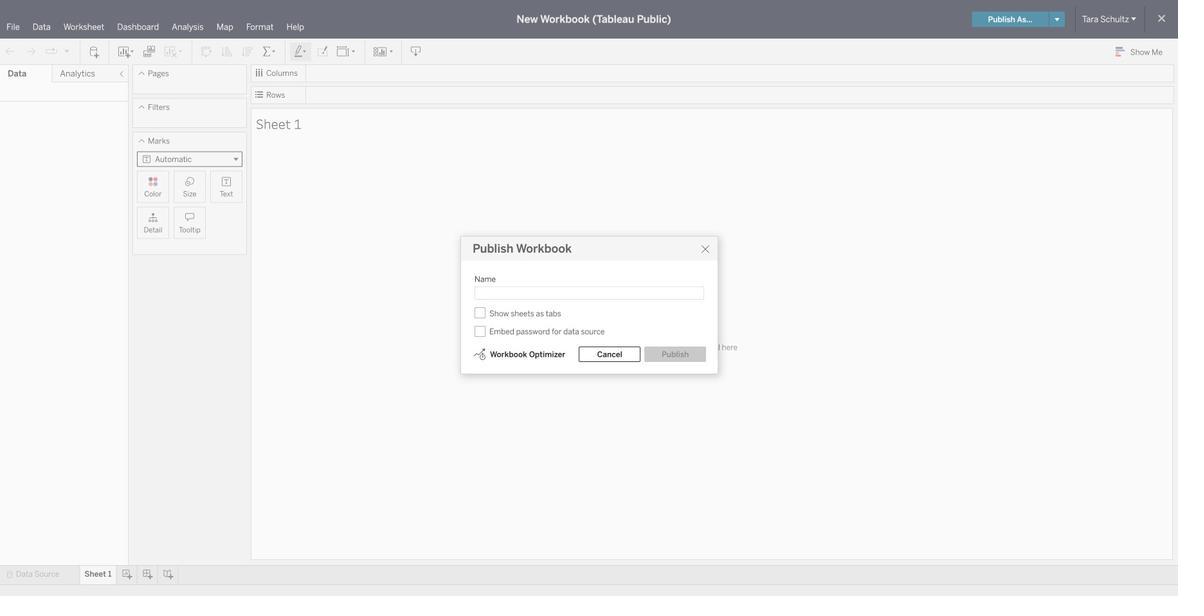 Task type: locate. For each thing, give the bounding box(es) containing it.
highlight image
[[293, 45, 308, 58]]

swap rows and columns image
[[200, 45, 213, 58]]

replay animation image
[[63, 47, 71, 55]]

totals image
[[262, 45, 277, 58]]

undo image
[[4, 45, 17, 58]]

None text field
[[475, 287, 705, 300]]

collapse image
[[118, 70, 125, 78]]

dialog
[[461, 236, 719, 374]]

sort descending image
[[241, 45, 254, 58]]

clear sheet image
[[163, 45, 184, 58]]

download image
[[410, 45, 423, 58]]

new worksheet image
[[117, 45, 135, 58]]



Task type: vqa. For each thing, say whether or not it's contained in the screenshot.
the top Map
no



Task type: describe. For each thing, give the bounding box(es) containing it.
duplicate image
[[143, 45, 156, 58]]

format workbook image
[[316, 45, 329, 58]]

redo image
[[24, 45, 37, 58]]

sort ascending image
[[221, 45, 234, 58]]

replay animation image
[[45, 45, 58, 58]]

fit image
[[336, 45, 357, 58]]

new data source image
[[88, 45, 101, 58]]

show/hide cards image
[[373, 45, 394, 58]]



